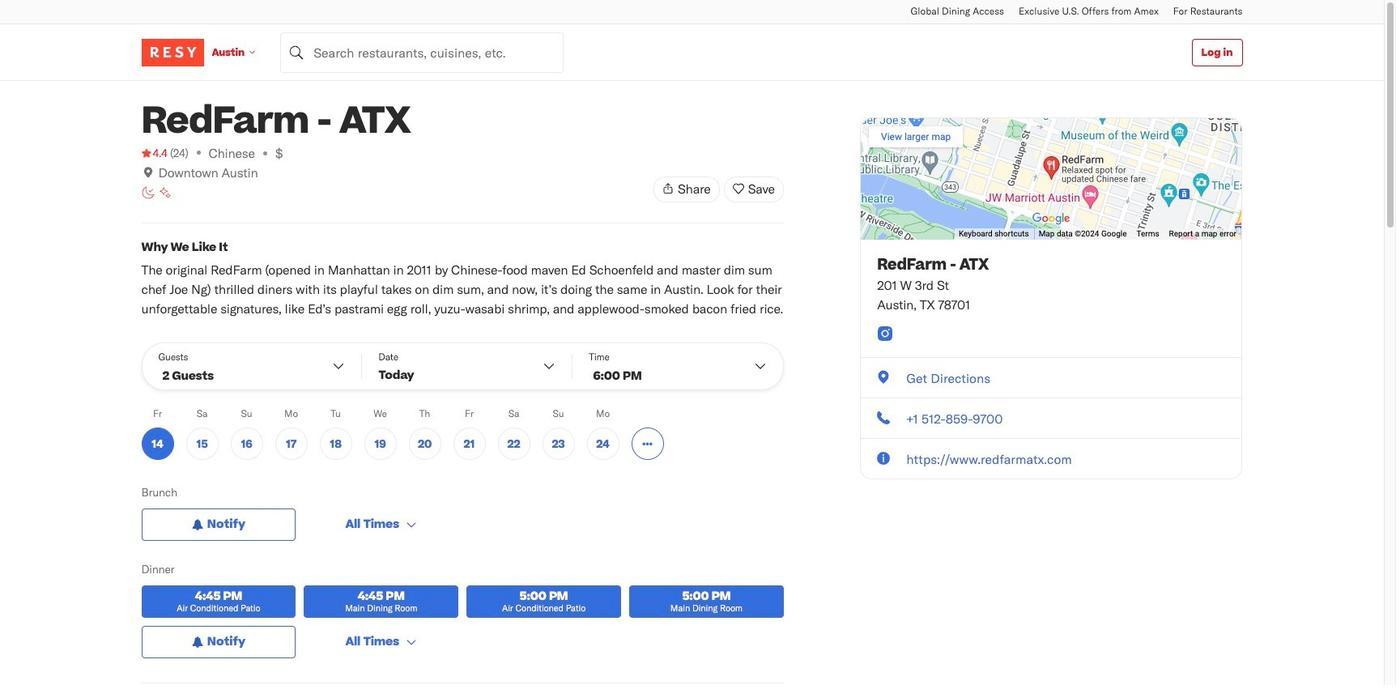 Task type: vqa. For each thing, say whether or not it's contained in the screenshot.
4.7 Out Of 5 Stars image
no



Task type: describe. For each thing, give the bounding box(es) containing it.
4.4 out of 5 stars image
[[141, 145, 168, 161]]

Search restaurants, cuisines, etc. text field
[[280, 32, 564, 72]]



Task type: locate. For each thing, give the bounding box(es) containing it.
None field
[[280, 32, 564, 72]]



